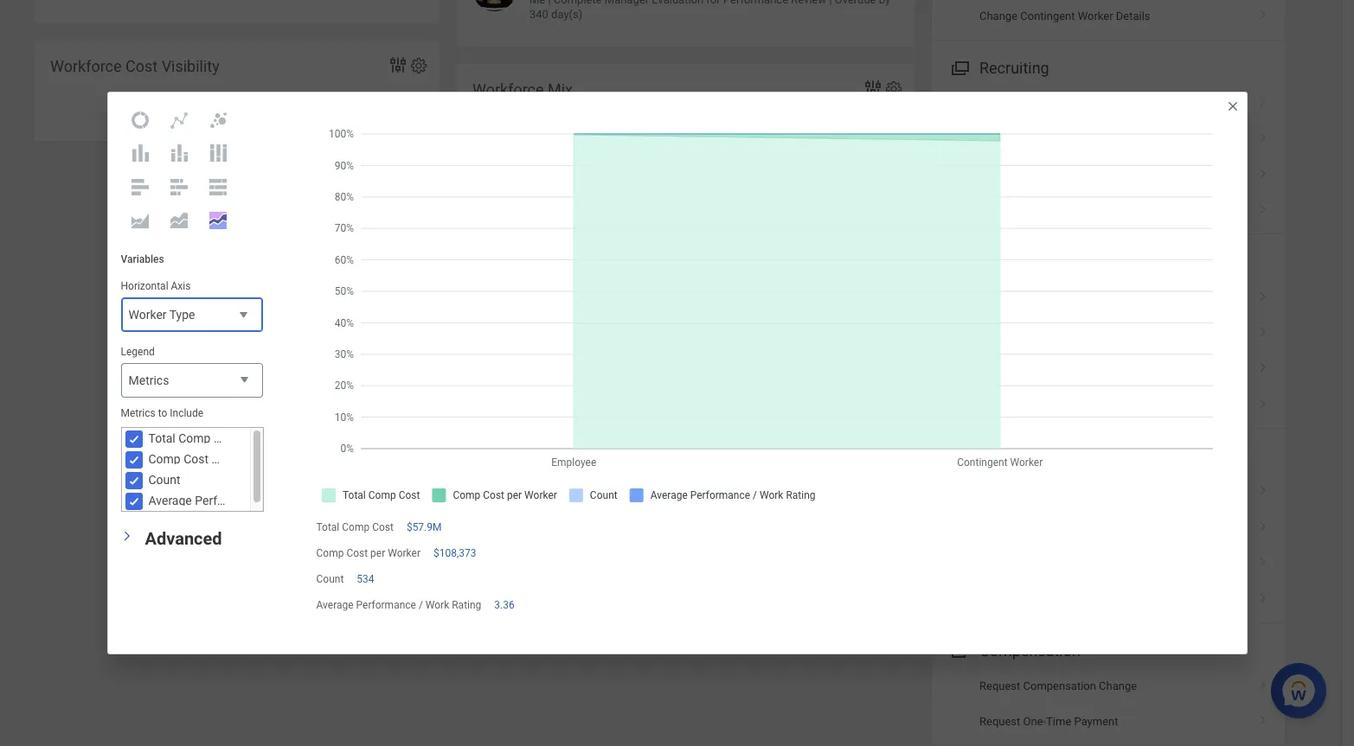 Task type: describe. For each thing, give the bounding box(es) containing it.
change inside the change contingent worker details link
[[980, 10, 1018, 23]]

complete
[[554, 0, 602, 6]]

add goal to employees
[[980, 363, 1096, 376]]

legend
[[121, 346, 155, 358]]

13 button
[[666, 248, 719, 309]]

comp up 534
[[342, 522, 370, 534]]

total inside metrics to include group
[[148, 432, 175, 446]]

recruiting
[[980, 59, 1050, 77]]

534 button
[[357, 573, 377, 587]]

work
[[426, 600, 449, 612]]

on
[[1051, 327, 1064, 340]]

request for request one-time payment
[[980, 716, 1021, 729]]

view more ...
[[207, 107, 267, 120]]

legend group
[[121, 345, 263, 399]]

clustered column image
[[130, 143, 151, 164]]

0 horizontal spatial job
[[1003, 168, 1022, 181]]

list for learning, talent & performance
[[932, 280, 1285, 423]]

13
[[666, 252, 716, 305]]

chevron right image inside the get feedback on worker link
[[1252, 321, 1275, 338]]

axis
[[171, 280, 191, 292]]

/
[[419, 600, 423, 612]]

by
[[879, 0, 891, 6]]

comp cost per worker inside metrics to include group
[[148, 453, 270, 466]]

$57.9m button
[[407, 521, 444, 535]]

average
[[316, 600, 354, 612]]

add for recruiting
[[980, 168, 1000, 181]]

100% bar image
[[208, 177, 228, 197]]

bubble image
[[208, 110, 228, 130]]

start
[[980, 399, 1004, 412]]

transfer, promote or change job
[[980, 204, 1144, 217]]

goal
[[1003, 363, 1026, 376]]

menu group image for learning, talent & performance
[[948, 250, 971, 273]]

horizontal axis group
[[121, 279, 263, 334]]

for inside list
[[1113, 399, 1127, 412]]

1 horizontal spatial job
[[1125, 204, 1144, 217]]

workforce cost visibility element
[[35, 41, 440, 141]]

enroll
[[980, 291, 1008, 304]]

2 | from the left
[[830, 0, 832, 6]]

workforce cost visibility
[[50, 57, 220, 75]]

compensation inside list
[[1023, 680, 1097, 693]]

metrics button
[[121, 363, 263, 399]]

position
[[1015, 133, 1056, 146]]

metrics to include
[[121, 408, 203, 420]]

learning,
[[980, 253, 1043, 271]]

comp down include
[[178, 432, 211, 446]]

worker inside metrics to include group
[[232, 453, 270, 466]]

advanced
[[145, 529, 222, 550]]

time & absence
[[980, 448, 1092, 466]]

view
[[207, 107, 230, 120]]

chevron down image
[[121, 526, 133, 547]]

1 horizontal spatial per
[[371, 548, 385, 560]]

stacked area image
[[169, 210, 190, 231]]

3.36
[[494, 600, 515, 612]]

performance up enroll learner link at the top
[[1106, 253, 1197, 271]]

chevron right image for start performance review for employee
[[1252, 393, 1275, 410]]

to inside group
[[158, 408, 167, 420]]

create position link
[[932, 121, 1285, 157]]

chevron right image inside transfer, promote or change job link
[[1252, 198, 1275, 216]]

menu group image for time & absence
[[948, 444, 971, 468]]

change inside transfer, promote or change job link
[[1085, 204, 1123, 217]]

change inside request compensation change link
[[1099, 680, 1137, 693]]

chevron right image for add job
[[1252, 162, 1275, 180]]

534
[[357, 574, 374, 586]]

overlaid area image
[[130, 210, 151, 231]]

enroll learner link
[[932, 280, 1285, 316]]

details
[[1116, 10, 1151, 23]]

overdue
[[835, 0, 876, 6]]

worker inside popup button
[[129, 308, 167, 322]]

check small image for count
[[123, 471, 144, 491]]

clustered bar image
[[130, 177, 151, 197]]

request compensation change link
[[932, 669, 1285, 705]]

request one-time payment
[[980, 716, 1119, 729]]

change contingent worker details
[[980, 10, 1151, 23]]

1 vertical spatial &
[[1019, 448, 1028, 466]]

transfer,
[[980, 204, 1023, 217]]

rating
[[452, 600, 482, 612]]

cost left $57.9m
[[372, 522, 394, 534]]

line image
[[169, 110, 190, 130]]

metrics for metrics
[[129, 374, 169, 388]]

request one-time payment link
[[932, 705, 1285, 741]]

comp up the average
[[316, 548, 344, 560]]

absence
[[1032, 448, 1092, 466]]

$108,373 button
[[434, 547, 479, 561]]

6 chevron right image from the top
[[1252, 551, 1275, 569]]

add goal to employees link
[[932, 352, 1285, 388]]

check small image for comp cost per worker
[[123, 450, 144, 471]]

employee
[[1130, 399, 1179, 412]]

type
[[169, 308, 195, 322]]

visibility
[[162, 57, 220, 75]]

comp down metrics to include
[[148, 453, 181, 466]]

get
[[980, 327, 997, 340]]

add job
[[980, 168, 1022, 181]]

add job link
[[932, 157, 1285, 193]]

advanced dialog
[[107, 91, 1248, 655]]

3 check small image from the top
[[123, 491, 144, 512]]



Task type: locate. For each thing, give the bounding box(es) containing it.
close chart settings image
[[1226, 99, 1240, 113]]

me  |  complete manager evaluation for performance review  |  overdue by 340 day(s)
[[530, 0, 891, 21]]

my team element
[[35, 0, 440, 23]]

change contingent worker details link
[[932, 0, 1285, 34]]

$108,373
[[434, 548, 476, 560]]

average performance / work rating
[[316, 600, 482, 612]]

per up 534 button at the bottom left of the page
[[371, 548, 385, 560]]

worker inside list
[[1066, 327, 1102, 340]]

feedback
[[1000, 327, 1048, 340]]

count inside metrics to include group
[[148, 473, 181, 487]]

talent
[[1046, 253, 1089, 271]]

total comp cost down include
[[148, 432, 239, 446]]

total down metrics to include
[[148, 432, 175, 446]]

menu group image
[[948, 55, 971, 79], [948, 250, 971, 273], [948, 444, 971, 468], [948, 639, 971, 662]]

cost
[[126, 57, 158, 75], [214, 432, 239, 446], [184, 453, 209, 466], [372, 522, 394, 534], [347, 548, 368, 560]]

comp cost per worker up 534 button at the bottom left of the page
[[316, 548, 421, 560]]

chevron right image for change contingent worker details
[[1252, 4, 1275, 21]]

request
[[980, 680, 1021, 693], [980, 716, 1021, 729]]

performance inside me  |  complete manager evaluation for performance review  |  overdue by 340 day(s)
[[723, 0, 789, 6]]

1 horizontal spatial total comp cost
[[316, 522, 394, 534]]

1 vertical spatial metrics
[[121, 408, 156, 420]]

cost down include
[[184, 453, 209, 466]]

1 vertical spatial change
[[1085, 204, 1123, 217]]

1 vertical spatial for
[[1113, 399, 1127, 412]]

for right evaluation
[[707, 0, 721, 6]]

metrics down 'legend'
[[129, 374, 169, 388]]

contingent
[[1021, 10, 1075, 23]]

chevron right image inside add job link
[[1252, 162, 1275, 180]]

1 vertical spatial count
[[148, 473, 181, 487]]

enroll learner
[[980, 291, 1049, 304]]

for
[[707, 0, 721, 6], [1113, 399, 1127, 412]]

employees
[[1041, 363, 1096, 376]]

menu group image for compensation
[[948, 639, 971, 662]]

total up the average
[[316, 522, 340, 534]]

0 vertical spatial total
[[148, 432, 175, 446]]

1 horizontal spatial for
[[1113, 399, 1127, 412]]

0 vertical spatial change
[[980, 10, 1018, 23]]

get feedback on worker link
[[932, 316, 1285, 352]]

variables
[[121, 253, 164, 265]]

3 menu group image from the top
[[948, 444, 971, 468]]

start performance review for employee link
[[932, 388, 1285, 423]]

review inside me  |  complete manager evaluation for performance review  |  overdue by 340 day(s)
[[791, 0, 827, 6]]

1 horizontal spatial &
[[1093, 253, 1103, 271]]

add for learning, talent & performance
[[980, 363, 1000, 376]]

view more ... link
[[35, 99, 440, 127]]

1 vertical spatial per
[[371, 548, 385, 560]]

0 vertical spatial add
[[980, 168, 1000, 181]]

1 vertical spatial job
[[1125, 204, 1144, 217]]

3 chevron right image from the top
[[1252, 162, 1275, 180]]

0 vertical spatial review
[[791, 0, 827, 6]]

0 vertical spatial to
[[1028, 363, 1038, 376]]

count up the average
[[316, 574, 344, 586]]

chevron right image for enroll learner
[[1252, 285, 1275, 303]]

to left include
[[158, 408, 167, 420]]

2 list from the top
[[932, 280, 1285, 423]]

1 | from the left
[[548, 0, 551, 6]]

performance
[[723, 0, 789, 6], [1106, 253, 1197, 271], [1007, 399, 1072, 412], [356, 600, 416, 612]]

4 chevron right image from the top
[[1252, 285, 1275, 303]]

0 vertical spatial &
[[1093, 253, 1103, 271]]

1 horizontal spatial count
[[316, 574, 344, 586]]

2 horizontal spatial count
[[676, 311, 706, 324]]

add down create
[[980, 168, 1000, 181]]

metrics inside metrics dropdown button
[[129, 374, 169, 388]]

worker type button
[[121, 298, 263, 334]]

menu group image for recruiting
[[948, 55, 971, 79]]

3 list from the top
[[932, 475, 1285, 618]]

1 add from the top
[[980, 168, 1000, 181]]

time down request compensation change
[[1046, 716, 1072, 729]]

change
[[980, 10, 1018, 23], [1085, 204, 1123, 217], [1099, 680, 1137, 693]]

check small image
[[123, 450, 144, 471], [123, 471, 144, 491], [123, 491, 144, 512]]

1 vertical spatial total comp cost
[[316, 522, 394, 534]]

13 count
[[666, 252, 716, 324]]

performance down 534 button at the bottom left of the page
[[356, 600, 416, 612]]

chevron right image for add goal to employees
[[1252, 357, 1275, 374]]

review
[[791, 0, 827, 6], [1075, 399, 1110, 412]]

to inside list
[[1028, 363, 1038, 376]]

1 horizontal spatial |
[[830, 0, 832, 6]]

metrics up check small image
[[121, 408, 156, 420]]

performance inside 'advanced' dialog
[[356, 600, 416, 612]]

0 horizontal spatial workforce
[[50, 57, 122, 75]]

1 horizontal spatial to
[[1028, 363, 1038, 376]]

1 vertical spatial add
[[980, 363, 1000, 376]]

metrics for metrics to include
[[121, 408, 156, 420]]

2 request from the top
[[980, 716, 1021, 729]]

chevron right image inside start performance review for employee link
[[1252, 393, 1275, 410]]

workforce mix
[[473, 80, 573, 99]]

2 add from the top
[[980, 363, 1000, 376]]

more
[[232, 107, 256, 120]]

workforce
[[50, 57, 122, 75], [473, 80, 544, 99]]

review left overdue
[[791, 0, 827, 6]]

cost down metrics dropdown button
[[214, 432, 239, 446]]

7 chevron right image from the top
[[1252, 674, 1275, 692]]

review down add goal to employees link
[[1075, 399, 1110, 412]]

manager
[[605, 0, 649, 6]]

0 vertical spatial count
[[676, 311, 706, 324]]

for inside me  |  complete manager evaluation for performance review  |  overdue by 340 day(s)
[[707, 0, 721, 6]]

workforce inside "element"
[[473, 80, 544, 99]]

1 vertical spatial to
[[158, 408, 167, 420]]

2 chevron right image from the top
[[1252, 127, 1275, 144]]

job
[[1003, 168, 1022, 181], [1125, 204, 1144, 217]]

0 horizontal spatial for
[[707, 0, 721, 6]]

list for compensation
[[932, 669, 1285, 741]]

1 menu group image from the top
[[948, 55, 971, 79]]

1 horizontal spatial workforce
[[473, 80, 544, 99]]

compensation
[[980, 642, 1081, 660], [1023, 680, 1097, 693]]

count down "13" button
[[676, 311, 706, 324]]

stacked column image
[[169, 143, 190, 164]]

for left employee
[[1113, 399, 1127, 412]]

1 vertical spatial compensation
[[1023, 680, 1097, 693]]

chevron right image inside add goal to employees link
[[1252, 357, 1275, 374]]

&
[[1093, 253, 1103, 271], [1019, 448, 1028, 466]]

advanced button
[[145, 529, 222, 550]]

evaluation
[[652, 0, 704, 6]]

horizontal axis
[[121, 280, 191, 292]]

2 vertical spatial change
[[1099, 680, 1137, 693]]

total comp cost up 534
[[316, 522, 394, 534]]

0 vertical spatial time
[[980, 448, 1015, 466]]

1 horizontal spatial total
[[316, 522, 340, 534]]

per inside metrics to include group
[[212, 453, 229, 466]]

chevron right image inside request compensation change link
[[1252, 674, 1275, 692]]

request up request one-time payment
[[980, 680, 1021, 693]]

6 chevron right image from the top
[[1252, 393, 1275, 410]]

list for recruiting
[[932, 86, 1285, 229]]

2 chevron right image from the top
[[1252, 198, 1275, 216]]

workforce for workforce mix
[[473, 80, 544, 99]]

total
[[148, 432, 175, 446], [316, 522, 340, 534]]

4 chevron right image from the top
[[1252, 480, 1275, 497]]

& right talent
[[1093, 253, 1103, 271]]

1 vertical spatial total
[[316, 522, 340, 534]]

change left contingent
[[980, 10, 1018, 23]]

1 chevron right image from the top
[[1252, 4, 1275, 21]]

chevron right image
[[1252, 91, 1275, 108], [1252, 198, 1275, 216], [1252, 321, 1275, 338], [1252, 480, 1275, 497], [1252, 516, 1275, 533], [1252, 551, 1275, 569], [1252, 674, 1275, 692], [1252, 710, 1275, 727]]

time inside list
[[1046, 716, 1072, 729]]

worker
[[1078, 10, 1114, 23], [129, 308, 167, 322], [1066, 327, 1102, 340], [232, 453, 270, 466], [388, 548, 421, 560]]

create
[[980, 133, 1013, 146]]

0 horizontal spatial per
[[212, 453, 229, 466]]

check small image down check small image
[[123, 471, 144, 491]]

0 horizontal spatial count
[[148, 473, 181, 487]]

time down start
[[980, 448, 1015, 466]]

workforce for workforce cost visibility
[[50, 57, 122, 75]]

check small image down metrics to include
[[123, 450, 144, 471]]

per down metrics dropdown button
[[212, 453, 229, 466]]

metrics inside metrics to include group
[[121, 408, 156, 420]]

get feedback on worker
[[980, 327, 1102, 340]]

2 check small image from the top
[[123, 471, 144, 491]]

metrics to include group
[[121, 407, 270, 512]]

1 vertical spatial time
[[1046, 716, 1072, 729]]

metrics
[[129, 374, 169, 388], [121, 408, 156, 420]]

100% area image
[[208, 210, 228, 231]]

chevron right image inside enroll learner link
[[1252, 285, 1275, 303]]

0 horizontal spatial |
[[548, 0, 551, 6]]

0 vertical spatial for
[[707, 0, 721, 6]]

count
[[676, 311, 706, 324], [148, 473, 181, 487], [316, 574, 344, 586]]

count up advanced
[[148, 473, 181, 487]]

0 vertical spatial total comp cost
[[148, 432, 239, 446]]

0 horizontal spatial comp cost per worker
[[148, 453, 270, 466]]

time
[[980, 448, 1015, 466], [1046, 716, 1072, 729]]

create position
[[980, 133, 1056, 146]]

chevron right image inside request one-time payment link
[[1252, 710, 1275, 727]]

0 horizontal spatial total comp cost
[[148, 432, 239, 446]]

...
[[259, 107, 267, 120]]

to right goal
[[1028, 363, 1038, 376]]

0 vertical spatial compensation
[[980, 642, 1081, 660]]

compensation up request one-time payment
[[1023, 680, 1097, 693]]

4 list from the top
[[932, 669, 1285, 741]]

compensation up request compensation change
[[980, 642, 1081, 660]]

day(s)
[[551, 8, 583, 21]]

3.36 button
[[494, 599, 517, 613]]

include
[[170, 408, 203, 420]]

promote
[[1026, 204, 1069, 217]]

list
[[932, 86, 1285, 229], [932, 280, 1285, 423], [932, 475, 1285, 618], [932, 669, 1285, 741]]

1 check small image from the top
[[123, 450, 144, 471]]

comp cost per worker down include
[[148, 453, 270, 466]]

0 horizontal spatial &
[[1019, 448, 1028, 466]]

chevron right image inside create position link
[[1252, 127, 1275, 144]]

payment
[[1075, 716, 1119, 729]]

0 vertical spatial workforce
[[50, 57, 122, 75]]

8 chevron right image from the top
[[1252, 710, 1275, 727]]

stacked bar image
[[169, 177, 190, 197]]

1 vertical spatial request
[[980, 716, 1021, 729]]

total comp cost inside metrics to include group
[[148, 432, 239, 446]]

cost left visibility
[[126, 57, 158, 75]]

0 vertical spatial per
[[212, 453, 229, 466]]

5 chevron right image from the top
[[1252, 357, 1275, 374]]

7 chevron right image from the top
[[1252, 587, 1275, 605]]

job down create position
[[1003, 168, 1022, 181]]

1 chevron right image from the top
[[1252, 91, 1275, 108]]

check small image up chevron down image
[[123, 491, 144, 512]]

0 vertical spatial job
[[1003, 168, 1022, 181]]

0 horizontal spatial review
[[791, 0, 827, 6]]

0 vertical spatial request
[[980, 680, 1021, 693]]

1 vertical spatial workforce
[[473, 80, 544, 99]]

learning, talent & performance
[[980, 253, 1197, 271]]

& left absence
[[1019, 448, 1028, 466]]

per
[[212, 453, 229, 466], [371, 548, 385, 560]]

1 horizontal spatial comp cost per worker
[[316, 548, 421, 560]]

1 vertical spatial review
[[1075, 399, 1110, 412]]

340
[[530, 8, 549, 21]]

2 menu group image from the top
[[948, 250, 971, 273]]

count inside 13 count
[[676, 311, 706, 324]]

chevron right image
[[1252, 4, 1275, 21], [1252, 127, 1275, 144], [1252, 162, 1275, 180], [1252, 285, 1275, 303], [1252, 357, 1275, 374], [1252, 393, 1275, 410], [1252, 587, 1275, 605]]

performance inside start performance review for employee link
[[1007, 399, 1072, 412]]

workforce mix element
[[457, 64, 915, 544]]

list for time & absence
[[932, 475, 1285, 618]]

list containing create position
[[932, 86, 1285, 229]]

horizontal
[[121, 280, 168, 292]]

check small image
[[123, 429, 144, 450]]

one-
[[1023, 716, 1046, 729]]

chevron right image for create position
[[1252, 127, 1275, 144]]

chevron right image inside the change contingent worker details link
[[1252, 4, 1275, 21]]

worker type
[[129, 308, 195, 322]]

0 horizontal spatial time
[[980, 448, 1015, 466]]

1 horizontal spatial review
[[1075, 399, 1110, 412]]

request for request compensation change
[[980, 680, 1021, 693]]

comp
[[178, 432, 211, 446], [148, 453, 181, 466], [342, 522, 370, 534], [316, 548, 344, 560]]

mix
[[548, 80, 573, 99]]

|
[[548, 0, 551, 6], [830, 0, 832, 6]]

cost up 534
[[347, 548, 368, 560]]

job down add job link
[[1125, 204, 1144, 217]]

performance right evaluation
[[723, 0, 789, 6]]

request compensation change
[[980, 680, 1137, 693]]

1 request from the top
[[980, 680, 1021, 693]]

0 horizontal spatial total
[[148, 432, 175, 446]]

100% column image
[[208, 143, 228, 164]]

0 vertical spatial comp cost per worker
[[148, 453, 270, 466]]

1 horizontal spatial time
[[1046, 716, 1072, 729]]

start performance review for employee
[[980, 399, 1179, 412]]

add left goal
[[980, 363, 1000, 376]]

list containing request compensation change
[[932, 669, 1285, 741]]

learner
[[1011, 291, 1049, 304]]

me
[[530, 0, 545, 6]]

donut image
[[130, 110, 151, 130]]

performance down add goal to employees
[[1007, 399, 1072, 412]]

transfer, promote or change job link
[[932, 193, 1285, 229]]

3 chevron right image from the top
[[1252, 321, 1275, 338]]

5 chevron right image from the top
[[1252, 516, 1275, 533]]

or
[[1072, 204, 1082, 217]]

0 horizontal spatial to
[[158, 408, 167, 420]]

variables group
[[108, 239, 276, 525]]

| right me
[[548, 0, 551, 6]]

1 list from the top
[[932, 86, 1285, 229]]

$57.9m
[[407, 522, 442, 534]]

4 menu group image from the top
[[948, 639, 971, 662]]

request left the one-
[[980, 716, 1021, 729]]

2 vertical spatial count
[[316, 574, 344, 586]]

add
[[980, 168, 1000, 181], [980, 363, 1000, 376]]

| left overdue
[[830, 0, 832, 6]]

list containing enroll learner
[[932, 280, 1285, 423]]

0 vertical spatial metrics
[[129, 374, 169, 388]]

1 vertical spatial comp cost per worker
[[316, 548, 421, 560]]

change right 'or'
[[1085, 204, 1123, 217]]

change up request one-time payment link
[[1099, 680, 1137, 693]]



Task type: vqa. For each thing, say whether or not it's contained in the screenshot.


